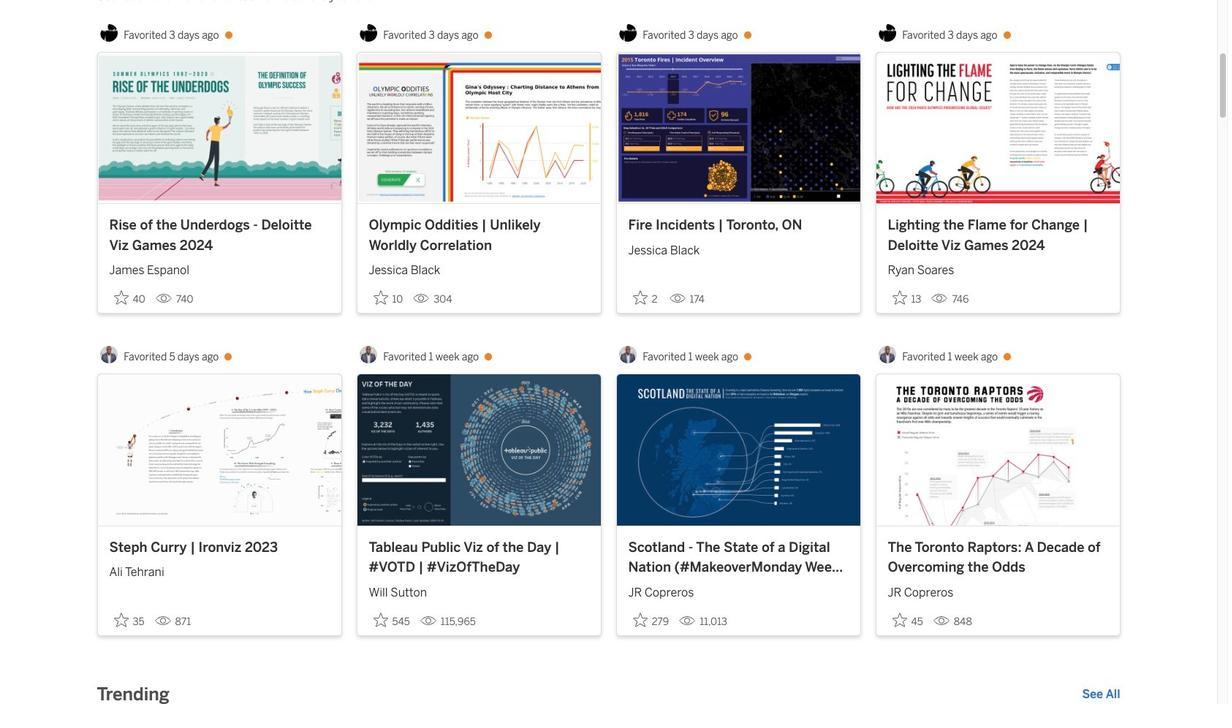Task type: locate. For each thing, give the bounding box(es) containing it.
1 horizontal spatial add favorite image
[[633, 291, 648, 305]]

add favorite button for third jason yang 'icon'
[[629, 286, 664, 310]]

1 add favorite image from the left
[[114, 291, 128, 305]]

2 jason yang image from the left
[[360, 24, 378, 42]]

tich mabiza image
[[360, 346, 378, 364], [879, 346, 897, 364]]

see recent work and favorites from authors you follow element
[[97, 0, 1121, 5]]

3 add favorite image from the left
[[893, 291, 907, 305]]

1 horizontal spatial tich mabiza image
[[620, 346, 637, 364]]

see all trending element
[[1083, 686, 1121, 703]]

add favorite image for 1st jason yang 'icon' from the right
[[893, 291, 907, 305]]

jason yang image
[[100, 24, 118, 42], [360, 24, 378, 42], [620, 24, 637, 42], [879, 24, 897, 42]]

2 horizontal spatial add favorite image
[[893, 291, 907, 305]]

0 horizontal spatial tich mabiza image
[[100, 346, 118, 364]]

2 add favorite image from the left
[[633, 291, 648, 305]]

add favorite image
[[114, 291, 128, 305], [633, 291, 648, 305], [893, 291, 907, 305]]

add favorite image
[[373, 291, 388, 305], [114, 613, 128, 627], [373, 613, 388, 627], [633, 613, 648, 627], [893, 613, 907, 627]]

add favorite button for 1st jason yang 'icon' from the right
[[888, 286, 926, 310]]

1 horizontal spatial tich mabiza image
[[879, 346, 897, 364]]

2 tich mabiza image from the left
[[879, 346, 897, 364]]

workbook thumbnail image
[[98, 53, 341, 204], [357, 53, 601, 204], [617, 53, 860, 204], [877, 53, 1120, 204], [98, 375, 341, 526], [357, 375, 601, 526], [617, 375, 860, 526], [877, 375, 1120, 526]]

tich mabiza image
[[100, 346, 118, 364], [620, 346, 637, 364]]

Add Favorite button
[[109, 286, 150, 310], [369, 286, 408, 310], [629, 286, 664, 310], [888, 286, 926, 310], [109, 608, 149, 633], [369, 608, 415, 633], [629, 608, 674, 633], [888, 608, 928, 633]]

3 jason yang image from the left
[[620, 24, 637, 42]]

0 horizontal spatial tich mabiza image
[[360, 346, 378, 364]]

0 horizontal spatial add favorite image
[[114, 291, 128, 305]]



Task type: describe. For each thing, give the bounding box(es) containing it.
add favorite button for 4th jason yang 'icon' from the right
[[109, 286, 150, 310]]

add favorite image for 4th jason yang 'icon' from the right
[[114, 291, 128, 305]]

2 tich mabiza image from the left
[[620, 346, 637, 364]]

1 tich mabiza image from the left
[[100, 346, 118, 364]]

4 jason yang image from the left
[[879, 24, 897, 42]]

add favorite button for second tich mabiza icon from the left
[[888, 608, 928, 633]]

trending heading
[[97, 683, 170, 704]]

add favorite button for 2nd tich mabiza icon from the right
[[369, 608, 415, 633]]

add favorite image for third jason yang 'icon'
[[633, 291, 648, 305]]

add favorite button for 3rd jason yang 'icon' from the right
[[369, 286, 408, 310]]

1 jason yang image from the left
[[100, 24, 118, 42]]

1 tich mabiza image from the left
[[360, 346, 378, 364]]



Task type: vqa. For each thing, say whether or not it's contained in the screenshot.
2.0
no



